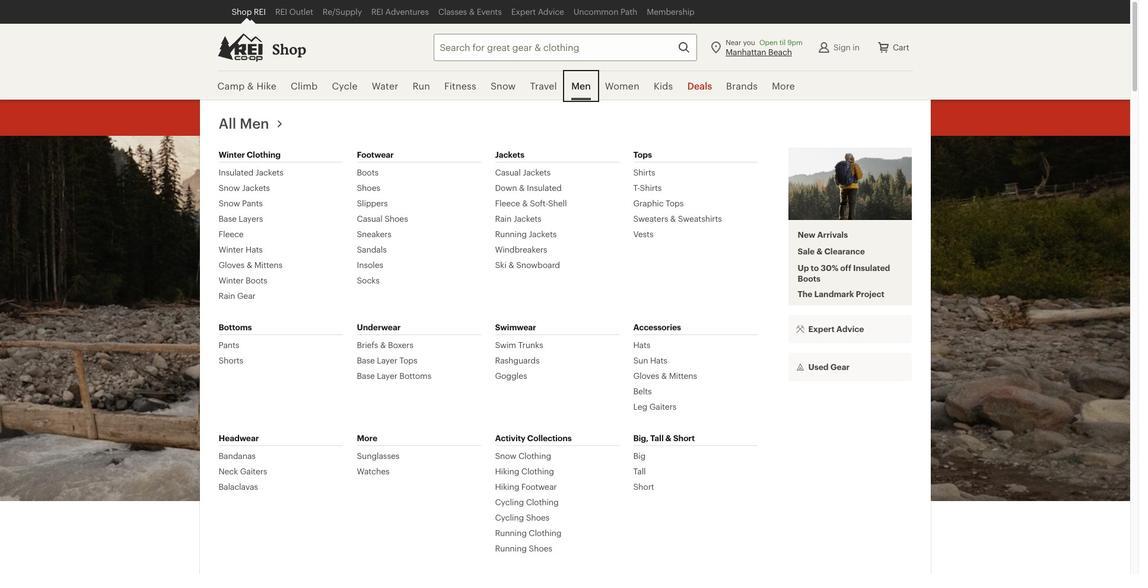 Task type: describe. For each thing, give the bounding box(es) containing it.
2 layer from the top
[[377, 371, 397, 381]]

1 horizontal spatial expert advice
[[808, 324, 864, 334]]

1 horizontal spatial advice
[[836, 324, 864, 334]]

0 horizontal spatial footwear
[[357, 150, 394, 160]]

snow
[[422, 307, 457, 325]]

clothing up hiking footwear link
[[521, 466, 554, 476]]

sneakers link
[[357, 229, 391, 240]]

re/supply
[[323, 7, 362, 17]]

soft-
[[530, 198, 548, 208]]

year.
[[585, 325, 617, 342]]

cycle button
[[325, 71, 365, 101]]

ski
[[495, 260, 506, 270]]

snow up snow pants link
[[219, 183, 240, 193]]

footwear inside snow clothing hiking clothing hiking footwear cycling clothing cycling shoes running clothing running shoes
[[521, 482, 557, 492]]

pants inside 'pants shorts'
[[219, 340, 239, 350]]

camp
[[217, 80, 245, 91]]

tall link
[[633, 466, 646, 477]]

men inside the all men link
[[240, 115, 269, 132]]

kids button
[[647, 71, 680, 101]]

swim
[[495, 340, 516, 350]]

sunglasses
[[357, 451, 400, 461]]

1 vertical spatial hats
[[633, 340, 650, 350]]

cycling shoes link
[[495, 513, 550, 523]]

shorts
[[219, 355, 243, 365]]

up for up to 50% off
[[443, 247, 498, 295]]

fleece inside 'casual jackets down & insulated fleece & soft-shell rain jackets running jackets windbreakers ski & snowboard'
[[495, 198, 520, 208]]

snow up base layers 'link' on the left top
[[219, 198, 240, 208]]

swimwear link
[[495, 320, 536, 335]]

windbreakers
[[495, 244, 547, 255]]

pausing during a hike to enjoy the view of a alpine lake. image
[[788, 148, 912, 220]]

3 winter from the top
[[219, 275, 244, 285]]

slippers link
[[357, 198, 388, 209]]

& right sale
[[817, 246, 823, 257]]

1 hiking from the top
[[495, 466, 519, 476]]

travel
[[530, 80, 557, 91]]

shoes down the boots link
[[357, 183, 380, 193]]

to for 30%
[[811, 263, 819, 273]]

near you open til 9pm manhattan beach
[[726, 38, 803, 57]]

casual inside 'casual jackets down & insulated fleece & soft-shell rain jackets running jackets windbreakers ski & snowboard'
[[495, 167, 521, 177]]

tops inside briefs & boxers base layer tops base layer bottoms
[[399, 355, 417, 365]]

rest
[[513, 325, 539, 342]]

watches
[[357, 466, 390, 476]]

gloves inside hats sun hats gloves & mittens belts leg gaiters
[[633, 371, 659, 381]]

goggles
[[495, 371, 527, 381]]

pants inside insulated jackets snow jackets snow pants base layers fleece winter hats gloves & mittens winter boots rain gear
[[242, 198, 263, 208]]

shoes link
[[357, 183, 380, 193]]

re/supply link
[[318, 0, 367, 24]]

shop for shop rei
[[232, 7, 252, 17]]

1 vertical spatial expert
[[808, 324, 835, 334]]

shop for shop
[[272, 40, 306, 58]]

& inside "shirts t-shirts graphic tops sweaters & sweatshirts vests"
[[670, 214, 676, 224]]

rain inside insulated jackets snow jackets snow pants base layers fleece winter hats gloves & mittens winter boots rain gear
[[219, 291, 235, 301]]

jackets up down & insulated link at the left top of page
[[523, 167, 551, 177]]

pants link
[[219, 340, 239, 351]]

down
[[495, 183, 517, 193]]

sunglasses watches
[[357, 451, 400, 476]]

snow clothing link
[[495, 451, 551, 462]]

base for snow
[[219, 214, 237, 224]]

underwear
[[357, 322, 401, 332]]

short link
[[633, 482, 654, 492]]

running shoes link
[[495, 543, 552, 554]]

headwear
[[219, 433, 259, 443]]

running clothing link
[[495, 528, 562, 539]]

shoes down running clothing link
[[529, 543, 552, 554]]

tops link
[[633, 148, 652, 162]]

men button
[[564, 71, 598, 101]]

up for up to 30% off insulated boots the landmark project
[[798, 263, 809, 273]]

climb button
[[284, 71, 325, 101]]

path
[[621, 7, 637, 17]]

1 vertical spatial gear
[[830, 362, 850, 372]]

search image
[[677, 40, 691, 54]]

0 vertical spatial gloves & mittens link
[[219, 260, 282, 271]]

briefs & boxers base layer tops base layer bottoms
[[357, 340, 431, 381]]

1 cycling from the top
[[495, 497, 524, 507]]

membership link
[[642, 0, 699, 24]]

new arrivals
[[798, 230, 848, 240]]

2 winter from the top
[[219, 244, 244, 255]]

boots inside insulated jackets snow jackets snow pants base layers fleece winter hats gloves & mittens winter boots rain gear
[[246, 275, 267, 285]]

rain inside 'casual jackets down & insulated fleece & soft-shell rain jackets running jackets windbreakers ski & snowboard'
[[495, 214, 512, 224]]

0 vertical spatial the
[[720, 307, 742, 325]]

rei outlet link
[[270, 0, 318, 24]]

gaiters inside hats sun hats gloves & mittens belts leg gaiters
[[649, 402, 677, 412]]

clothing up insulated jackets link
[[247, 150, 281, 160]]

run button
[[406, 71, 437, 101]]

1 rei from the left
[[254, 7, 266, 17]]

bandanas
[[219, 451, 256, 461]]

sun
[[633, 355, 648, 365]]

sale & clearance link
[[798, 246, 865, 257]]

boots inside up to 30% off insulated boots the landmark project
[[798, 274, 821, 284]]

sign in link
[[812, 35, 864, 59]]

kids
[[654, 80, 673, 91]]

graphic
[[633, 198, 664, 208]]

jackets up "casual jackets" link
[[495, 150, 524, 160]]

insulated inside insulated jackets snow jackets snow pants base layers fleece winter hats gloves & mittens winter boots rain gear
[[219, 167, 253, 177]]

outlet
[[289, 7, 313, 17]]

snow inside dropdown button
[[491, 80, 516, 91]]

men inside men dropdown button
[[571, 80, 591, 91]]

0 vertical spatial expert
[[511, 7, 536, 17]]

3 running from the top
[[495, 543, 527, 554]]

jackets down insulated jackets link
[[242, 183, 270, 193]]

tops inside "shirts t-shirts graphic tops sweaters & sweatshirts vests"
[[666, 198, 684, 208]]

0 horizontal spatial advice
[[538, 7, 564, 17]]

promotional messages marquee
[[0, 100, 1130, 136]]

pants shorts
[[219, 340, 243, 365]]

trunks
[[518, 340, 543, 350]]

gaiters inside bandanas neck gaiters balaclavas
[[240, 466, 267, 476]]

adventures
[[385, 7, 429, 17]]

rei for rei outlet
[[275, 7, 287, 17]]

& down "casual jackets" link
[[519, 183, 525, 193]]

travel button
[[523, 71, 564, 101]]

base layers link
[[219, 214, 263, 224]]

rashguards link
[[495, 355, 540, 366]]

sweaters
[[633, 214, 668, 224]]

used gear link
[[788, 353, 912, 382]]

to for 50%
[[508, 247, 544, 295]]

bottoms inside briefs & boxers base layer tops base layer bottoms
[[399, 371, 431, 381]]

big,
[[633, 433, 649, 443]]

uncommon path link
[[569, 0, 642, 24]]

rei co-op, go to rei.com home page link
[[217, 33, 263, 61]]

gear
[[663, 307, 694, 325]]

watches link
[[357, 466, 390, 477]]

hiking clothing link
[[495, 466, 554, 477]]

hats link
[[633, 340, 650, 351]]

cycling clothing link
[[495, 497, 559, 508]]

big
[[633, 451, 646, 461]]

fleece & soft-shell link
[[495, 198, 567, 209]]

hiking footwear link
[[495, 482, 557, 492]]

cart link
[[869, 33, 916, 61]]

sweaters & sweatshirts link
[[633, 214, 722, 224]]

accessories
[[633, 322, 681, 332]]

9pm
[[787, 38, 803, 46]]

shop link
[[272, 40, 306, 58]]

insulated jackets link
[[219, 167, 283, 178]]

plus
[[543, 307, 571, 325]]

shell
[[548, 198, 567, 208]]

jackets down fleece & soft-shell "link"
[[514, 214, 541, 224]]

classes & events
[[438, 7, 502, 17]]

women
[[605, 80, 640, 91]]

til
[[780, 38, 786, 46]]

1 vertical spatial shirts
[[640, 183, 662, 193]]

& right big,
[[665, 433, 671, 443]]

1 horizontal spatial gloves & mittens link
[[633, 371, 697, 381]]

fleece inside insulated jackets snow jackets snow pants base layers fleece winter hats gloves & mittens winter boots rain gear
[[219, 229, 244, 239]]

briefs
[[357, 340, 378, 350]]

slippers
[[357, 198, 388, 208]]

graphic tops link
[[633, 198, 684, 209]]

sandals
[[357, 244, 387, 255]]

shoes up running clothing link
[[526, 513, 550, 523]]

layers
[[239, 214, 263, 224]]

brands button
[[719, 71, 765, 101]]

1 horizontal spatial expert advice link
[[788, 315, 912, 344]]

cart
[[893, 42, 909, 52]]



Task type: locate. For each thing, give the bounding box(es) containing it.
short down tall link
[[633, 482, 654, 492]]

running jackets link
[[495, 229, 557, 240]]

boots up rain gear link
[[246, 275, 267, 285]]

snow jackets link
[[219, 183, 270, 193]]

sale & clearance
[[798, 246, 865, 257]]

0 vertical spatial gaiters
[[649, 402, 677, 412]]

sunglasses link
[[357, 451, 400, 462]]

3 rei from the left
[[371, 7, 383, 17]]

1 vertical spatial winter
[[219, 244, 244, 255]]

men up promotional messages marquee
[[571, 80, 591, 91]]

sale
[[798, 246, 815, 257]]

0 horizontal spatial insulated
[[219, 167, 253, 177]]

1 horizontal spatial gloves
[[633, 371, 659, 381]]

snow down the activity
[[495, 451, 516, 461]]

0 vertical spatial men
[[571, 80, 591, 91]]

0 vertical spatial tops
[[633, 150, 652, 160]]

Search for great gear & clothing text field
[[434, 34, 697, 61]]

shirts t-shirts graphic tops sweaters & sweatshirts vests
[[633, 167, 722, 239]]

2 horizontal spatial rei
[[371, 7, 383, 17]]

boots up the shoes link
[[357, 167, 379, 177]]

1 horizontal spatial casual
[[495, 167, 521, 177]]

1 horizontal spatial fleece
[[495, 198, 520, 208]]

30%
[[821, 263, 839, 273]]

mittens inside hats sun hats gloves & mittens belts leg gaiters
[[669, 371, 697, 381]]

footwear
[[357, 150, 394, 160], [521, 482, 557, 492]]

1 running from the top
[[495, 229, 527, 239]]

banner
[[0, 0, 1130, 574]]

to inside up to 30% off insulated boots the landmark project
[[811, 263, 819, 273]]

socks link
[[357, 275, 380, 286]]

running down running clothing link
[[495, 543, 527, 554]]

up to 50% off
[[443, 247, 687, 295]]

fleece link
[[219, 229, 244, 240]]

deals button
[[680, 71, 719, 101]]

1 horizontal spatial tall
[[650, 433, 664, 443]]

1 layer from the top
[[377, 355, 397, 365]]

shirts up graphic
[[640, 183, 662, 193]]

pants up shorts
[[219, 340, 239, 350]]

you
[[743, 38, 755, 46]]

0 horizontal spatial the
[[559, 325, 581, 342]]

to right ski
[[508, 247, 544, 295]]

2 horizontal spatial tops
[[666, 198, 684, 208]]

1 vertical spatial casual
[[357, 214, 382, 224]]

rain jackets link
[[495, 214, 541, 224]]

2 horizontal spatial boots
[[798, 274, 821, 284]]

boots up the at the right
[[798, 274, 821, 284]]

windbreakers link
[[495, 244, 547, 255]]

fleece
[[495, 198, 520, 208], [219, 229, 244, 239]]

& left hike
[[247, 80, 254, 91]]

water button
[[365, 71, 406, 101]]

& left events
[[469, 7, 475, 17]]

jackets down winter clothing link
[[256, 167, 283, 177]]

open
[[759, 38, 778, 46]]

running inside 'casual jackets down & insulated fleece & soft-shell rain jackets running jackets windbreakers ski & snowboard'
[[495, 229, 527, 239]]

insulated for casual
[[527, 183, 562, 193]]

0 horizontal spatial boots
[[246, 275, 267, 285]]

clothing down activity collections
[[519, 451, 551, 461]]

0 vertical spatial bottoms
[[219, 322, 252, 332]]

snow left travel
[[491, 80, 516, 91]]

& up winter boots link
[[247, 260, 252, 270]]

0 vertical spatial cycling
[[495, 497, 524, 507]]

boots shoes slippers casual shoes sneakers sandals insoles socks
[[357, 167, 408, 285]]

casual
[[495, 167, 521, 177], [357, 214, 382, 224]]

pants up layers
[[242, 198, 263, 208]]

gloves inside insulated jackets snow jackets snow pants base layers fleece winter hats gloves & mittens winter boots rain gear
[[219, 260, 245, 270]]

0 horizontal spatial fleece
[[219, 229, 244, 239]]

0 vertical spatial more
[[772, 80, 795, 91]]

fleece down base layers 'link' on the left top
[[219, 229, 244, 239]]

running down cycling shoes link
[[495, 528, 527, 538]]

1 horizontal spatial gear
[[830, 362, 850, 372]]

mittens up winter boots link
[[254, 260, 282, 270]]

rei
[[254, 7, 266, 17], [275, 7, 287, 17], [371, 7, 383, 17]]

base
[[219, 214, 237, 224], [357, 355, 375, 365], [357, 371, 375, 381]]

the right for on the bottom of page
[[720, 307, 742, 325]]

new inside new snow markdowns plus clothing and gear for the rest of the year.
[[388, 307, 418, 325]]

jackets up windbreakers
[[529, 229, 557, 239]]

hats up sun
[[633, 340, 650, 350]]

casual up 'down'
[[495, 167, 521, 177]]

insulated for up
[[853, 263, 890, 273]]

balaclavas link
[[219, 482, 258, 492]]

0 vertical spatial shirts
[[633, 167, 655, 177]]

1 vertical spatial expert advice
[[808, 324, 864, 334]]

gear right used
[[830, 362, 850, 372]]

leg gaiters link
[[633, 402, 677, 412]]

tops
[[633, 150, 652, 160], [666, 198, 684, 208], [399, 355, 417, 365]]

new up boxers
[[388, 307, 418, 325]]

0 horizontal spatial tops
[[399, 355, 417, 365]]

off inside up to 30% off insulated boots the landmark project
[[840, 263, 851, 273]]

bottoms
[[219, 322, 252, 332], [399, 371, 431, 381]]

more up the sunglasses
[[357, 433, 377, 443]]

0 vertical spatial base
[[219, 214, 237, 224]]

0 horizontal spatial men
[[240, 115, 269, 132]]

more inside dropdown button
[[772, 80, 795, 91]]

rei outlet
[[275, 7, 313, 17]]

shirts link
[[633, 167, 655, 178]]

briefs & boxers link
[[357, 340, 413, 351]]

gear down winter boots link
[[237, 291, 256, 301]]

1 horizontal spatial pants
[[242, 198, 263, 208]]

base layer tops link
[[357, 355, 417, 366]]

jackets
[[495, 150, 524, 160], [256, 167, 283, 177], [523, 167, 551, 177], [242, 183, 270, 193], [514, 214, 541, 224], [529, 229, 557, 239]]

boots inside boots shoes slippers casual shoes sneakers sandals insoles socks
[[357, 167, 379, 177]]

0 vertical spatial hats
[[246, 244, 263, 255]]

tall inside big tall short
[[633, 466, 646, 476]]

gaiters right the leg
[[649, 402, 677, 412]]

snowboard
[[516, 260, 560, 270]]

1 vertical spatial gloves
[[633, 371, 659, 381]]

snow button
[[483, 71, 523, 101]]

rei left adventures
[[371, 7, 383, 17]]

0 vertical spatial gear
[[237, 291, 256, 301]]

up down sale
[[798, 263, 809, 273]]

1 horizontal spatial insulated
[[527, 183, 562, 193]]

fitness button
[[437, 71, 483, 101]]

1 winter from the top
[[219, 150, 245, 160]]

hiking down snow clothing link
[[495, 466, 519, 476]]

insulated up "project"
[[853, 263, 890, 273]]

tops down boxers
[[399, 355, 417, 365]]

water
[[372, 80, 398, 91]]

winter up insulated jackets link
[[219, 150, 245, 160]]

0 horizontal spatial new
[[388, 307, 418, 325]]

1 horizontal spatial bottoms
[[399, 371, 431, 381]]

base down base layer tops link
[[357, 371, 375, 381]]

& right briefs
[[380, 340, 386, 350]]

0 vertical spatial expert advice
[[511, 7, 564, 17]]

0 horizontal spatial to
[[508, 247, 544, 295]]

up inside up to 30% off insulated boots the landmark project
[[798, 263, 809, 273]]

belts
[[633, 386, 652, 396]]

1 vertical spatial expert advice link
[[788, 315, 912, 344]]

2 vertical spatial running
[[495, 543, 527, 554]]

bandanas link
[[219, 451, 256, 462]]

accessories link
[[633, 320, 681, 335]]

shoes up sneakers
[[385, 214, 408, 224]]

0 vertical spatial insulated
[[219, 167, 253, 177]]

gaiters
[[649, 402, 677, 412], [240, 466, 267, 476]]

1 horizontal spatial to
[[811, 263, 819, 273]]

& inside briefs & boxers base layer tops base layer bottoms
[[380, 340, 386, 350]]

50%
[[553, 247, 629, 295]]

1 horizontal spatial off
[[840, 263, 851, 273]]

0 vertical spatial fleece
[[495, 198, 520, 208]]

winter boots link
[[219, 275, 267, 286]]

0 vertical spatial hiking
[[495, 466, 519, 476]]

off for 50%
[[638, 247, 687, 295]]

sign in
[[834, 42, 860, 52]]

shop down rei outlet link
[[272, 40, 306, 58]]

tall right big,
[[650, 433, 664, 443]]

0 horizontal spatial more
[[357, 433, 377, 443]]

shop rei
[[232, 7, 266, 17]]

more down beach
[[772, 80, 795, 91]]

& inside dropdown button
[[247, 80, 254, 91]]

clothing down hiking footwear link
[[526, 497, 559, 507]]

None search field
[[412, 34, 697, 61]]

expert advice link down the landmark project link
[[788, 315, 912, 344]]

rei left the outlet
[[275, 7, 287, 17]]

big, tall & short link
[[633, 431, 695, 446]]

2 rei from the left
[[275, 7, 287, 17]]

1 vertical spatial shop
[[272, 40, 306, 58]]

neck
[[219, 466, 238, 476]]

off for 30%
[[840, 263, 851, 273]]

1 horizontal spatial rei
[[275, 7, 287, 17]]

hats right sun
[[650, 355, 667, 365]]

1 horizontal spatial expert
[[808, 324, 835, 334]]

gloves down winter hats link
[[219, 260, 245, 270]]

down & insulated link
[[495, 183, 562, 193]]

0 horizontal spatial expert
[[511, 7, 536, 17]]

0 horizontal spatial gloves & mittens link
[[219, 260, 282, 271]]

0 horizontal spatial gloves
[[219, 260, 245, 270]]

mittens up leg gaiters link
[[669, 371, 697, 381]]

0 vertical spatial new
[[798, 230, 815, 240]]

& right ski
[[509, 260, 514, 270]]

up up 'markdowns' at left
[[443, 247, 498, 295]]

tops up shirts 'link'
[[633, 150, 652, 160]]

men right the all
[[240, 115, 269, 132]]

2 hiking from the top
[[495, 482, 519, 492]]

cycling up cycling shoes link
[[495, 497, 524, 507]]

of
[[542, 325, 556, 342]]

1 vertical spatial layer
[[377, 371, 397, 381]]

0 vertical spatial winter
[[219, 150, 245, 160]]

swim trunks link
[[495, 340, 543, 351]]

banner containing shop
[[0, 0, 1130, 574]]

0 horizontal spatial up
[[443, 247, 498, 295]]

rain gear link
[[219, 291, 256, 301]]

shop up "rei co-op, go to rei.com home page" 'image'
[[232, 7, 252, 17]]

2 cycling from the top
[[495, 513, 524, 523]]

activity collections
[[495, 433, 572, 443]]

1 vertical spatial short
[[633, 482, 654, 492]]

1 vertical spatial advice
[[836, 324, 864, 334]]

climb
[[291, 80, 318, 91]]

casual inside boots shoes slippers casual shoes sneakers sandals insoles socks
[[357, 214, 382, 224]]

winter up rain gear link
[[219, 275, 244, 285]]

all
[[219, 115, 236, 132]]

big link
[[633, 451, 646, 462]]

None field
[[434, 34, 697, 61]]

0 horizontal spatial gaiters
[[240, 466, 267, 476]]

casual jackets down & insulated fleece & soft-shell rain jackets running jackets windbreakers ski & snowboard
[[495, 167, 567, 270]]

1 horizontal spatial footwear
[[521, 482, 557, 492]]

1 horizontal spatial short
[[673, 433, 695, 443]]

1 vertical spatial pants
[[219, 340, 239, 350]]

running
[[495, 229, 527, 239], [495, 528, 527, 538], [495, 543, 527, 554]]

0 vertical spatial casual
[[495, 167, 521, 177]]

rei co-op, go to rei.com home page image
[[217, 33, 263, 61]]

1 horizontal spatial tops
[[633, 150, 652, 160]]

1 vertical spatial gloves & mittens link
[[633, 371, 697, 381]]

bottoms down base layer tops link
[[399, 371, 431, 381]]

& left the soft-
[[522, 198, 528, 208]]

rei inside "link"
[[371, 7, 383, 17]]

0 vertical spatial gloves
[[219, 260, 245, 270]]

insulated inside 'casual jackets down & insulated fleece & soft-shell rain jackets running jackets windbreakers ski & snowboard'
[[527, 183, 562, 193]]

winter inside winter clothing link
[[219, 150, 245, 160]]

membership
[[647, 7, 695, 17]]

& down the graphic tops 'link'
[[670, 214, 676, 224]]

leg
[[633, 402, 647, 412]]

swimwear
[[495, 322, 536, 332]]

& inside hats sun hats gloves & mittens belts leg gaiters
[[661, 371, 667, 381]]

1 horizontal spatial the
[[720, 307, 742, 325]]

swim trunks rashguards goggles
[[495, 340, 543, 381]]

manhattan
[[726, 47, 766, 57]]

shop rei link
[[227, 0, 270, 24]]

2 horizontal spatial insulated
[[853, 263, 890, 273]]

gloves & mittens link up winter boots link
[[219, 260, 282, 271]]

1 vertical spatial gaiters
[[240, 466, 267, 476]]

1 vertical spatial the
[[559, 325, 581, 342]]

2 vertical spatial base
[[357, 371, 375, 381]]

rei adventures link
[[367, 0, 434, 24]]

0 horizontal spatial short
[[633, 482, 654, 492]]

0 vertical spatial shop
[[232, 7, 252, 17]]

layer down briefs & boxers "link"
[[377, 355, 397, 365]]

1 horizontal spatial new
[[798, 230, 815, 240]]

hiking down hiking clothing link
[[495, 482, 519, 492]]

shop
[[232, 7, 252, 17], [272, 40, 306, 58]]

0 vertical spatial footwear
[[357, 150, 394, 160]]

1 horizontal spatial rain
[[495, 214, 512, 224]]

snow
[[491, 80, 516, 91], [219, 183, 240, 193], [219, 198, 240, 208], [495, 451, 516, 461]]

rain down winter boots link
[[219, 291, 235, 301]]

1 vertical spatial rain
[[219, 291, 235, 301]]

t-shirts link
[[633, 183, 662, 193]]

rei left rei outlet
[[254, 7, 266, 17]]

new for new snow markdowns plus clothing and gear for the rest of the year.
[[388, 307, 418, 325]]

to left 30%
[[811, 263, 819, 273]]

footwear up cycling clothing link
[[521, 482, 557, 492]]

new inside banner
[[798, 230, 815, 240]]

2 running from the top
[[495, 528, 527, 538]]

collections
[[527, 433, 572, 443]]

2 vertical spatial insulated
[[853, 263, 890, 273]]

base down briefs
[[357, 355, 375, 365]]

for
[[697, 307, 717, 325]]

insulated up the soft-
[[527, 183, 562, 193]]

base up fleece link on the top left of page
[[219, 214, 237, 224]]

& inside insulated jackets snow jackets snow pants base layers fleece winter hats gloves & mittens winter boots rain gear
[[247, 260, 252, 270]]

0 vertical spatial expert advice link
[[507, 0, 569, 24]]

expert
[[511, 7, 536, 17], [808, 324, 835, 334]]

men
[[571, 80, 591, 91], [240, 115, 269, 132]]

0 horizontal spatial expert advice link
[[507, 0, 569, 24]]

tall down big link
[[633, 466, 646, 476]]

0 vertical spatial mittens
[[254, 260, 282, 270]]

brands
[[726, 80, 758, 91]]

insoles
[[357, 260, 383, 270]]

shirts up t-shirts link
[[633, 167, 655, 177]]

insulated inside up to 30% off insulated boots the landmark project
[[853, 263, 890, 273]]

expert advice down the landmark project link
[[808, 324, 864, 334]]

expert advice link up search for great gear & clothing text box
[[507, 0, 569, 24]]

winter down fleece link on the top left of page
[[219, 244, 244, 255]]

more
[[772, 80, 795, 91], [357, 433, 377, 443]]

footwear up the boots link
[[357, 150, 394, 160]]

advice up search for great gear & clothing text box
[[538, 7, 564, 17]]

bottoms link
[[219, 320, 252, 335]]

gloves & mittens link down sun hats link
[[633, 371, 697, 381]]

0 horizontal spatial gear
[[237, 291, 256, 301]]

new for new arrivals
[[798, 230, 815, 240]]

rei adventures
[[371, 7, 429, 17]]

tops up sweaters & sweatshirts link
[[666, 198, 684, 208]]

footwear link
[[357, 148, 394, 162]]

0 vertical spatial short
[[673, 433, 695, 443]]

deals
[[687, 80, 712, 91]]

0 vertical spatial running
[[495, 229, 527, 239]]

mittens inside insulated jackets snow jackets snow pants base layers fleece winter hats gloves & mittens winter boots rain gear
[[254, 260, 282, 270]]

1 vertical spatial men
[[240, 115, 269, 132]]

& down sun hats link
[[661, 371, 667, 381]]

1 horizontal spatial shop
[[272, 40, 306, 58]]

expert down landmark at the right bottom of page
[[808, 324, 835, 334]]

short down leg gaiters link
[[673, 433, 695, 443]]

tall for big,
[[650, 433, 664, 443]]

a hiker on a log bridge. text reads, up to 50% off. image
[[0, 136, 1130, 501]]

0 horizontal spatial off
[[638, 247, 687, 295]]

tall for big
[[633, 466, 646, 476]]

clothing up running shoes link
[[529, 528, 562, 538]]

1 vertical spatial running
[[495, 528, 527, 538]]

advice down the landmark project link
[[836, 324, 864, 334]]

0 horizontal spatial rain
[[219, 291, 235, 301]]

off right 30%
[[840, 263, 851, 273]]

rei for rei adventures
[[371, 7, 383, 17]]

1 vertical spatial base
[[357, 355, 375, 365]]

2 vertical spatial hats
[[650, 355, 667, 365]]

base for layer
[[357, 371, 375, 381]]

0 horizontal spatial pants
[[219, 340, 239, 350]]

hats inside insulated jackets snow jackets snow pants base layers fleece winter hats gloves & mittens winter boots rain gear
[[246, 244, 263, 255]]

0 horizontal spatial mittens
[[254, 260, 282, 270]]

base inside insulated jackets snow jackets snow pants base layers fleece winter hats gloves & mittens winter boots rain gear
[[219, 214, 237, 224]]

layer down base layer tops link
[[377, 371, 397, 381]]

1 vertical spatial mittens
[[669, 371, 697, 381]]

0 horizontal spatial bottoms
[[219, 322, 252, 332]]

new up sale
[[798, 230, 815, 240]]

off down vests "link"
[[638, 247, 687, 295]]

gear inside insulated jackets snow jackets snow pants base layers fleece winter hats gloves & mittens winter boots rain gear
[[237, 291, 256, 301]]

2 vertical spatial tops
[[399, 355, 417, 365]]

fitness
[[444, 80, 476, 91]]

cycling down cycling clothing link
[[495, 513, 524, 523]]

winter clothing
[[219, 150, 281, 160]]

events
[[477, 7, 502, 17]]

snow inside snow clothing hiking clothing hiking footwear cycling clothing cycling shoes running clothing running shoes
[[495, 451, 516, 461]]

running down rain jackets link
[[495, 229, 527, 239]]



Task type: vqa. For each thing, say whether or not it's contained in the screenshot.
Gear to the right
yes



